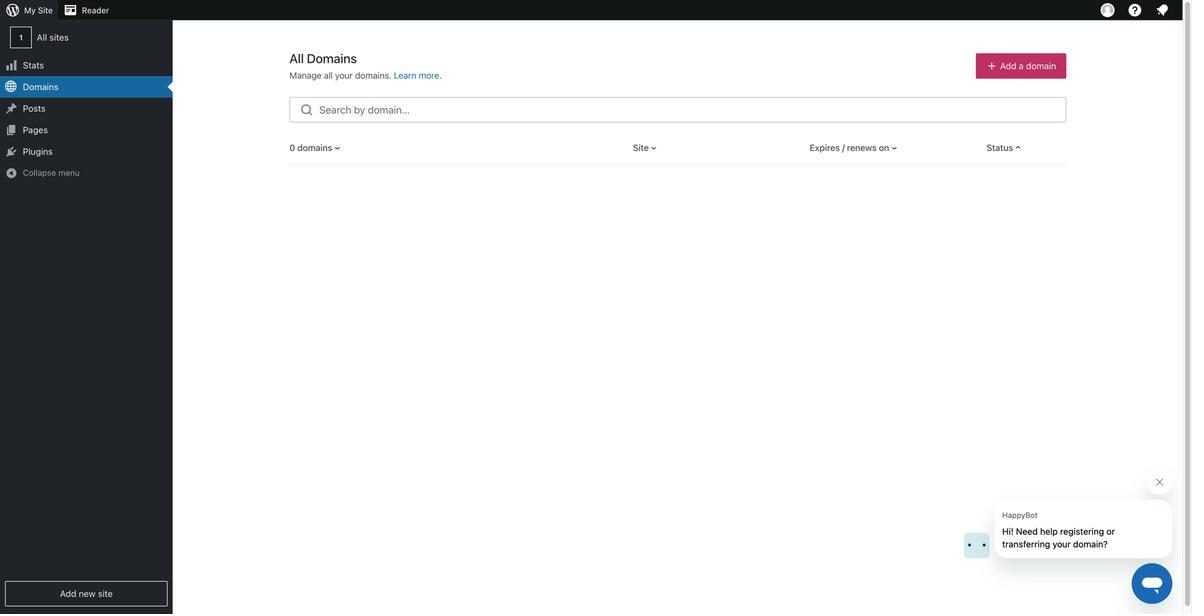 Task type: locate. For each thing, give the bounding box(es) containing it.
site button
[[633, 142, 659, 154]]

reader
[[82, 5, 109, 15]]

0 domains
[[289, 143, 332, 153]]

1 horizontal spatial site
[[633, 143, 649, 153]]

your
[[335, 70, 353, 81]]

1 vertical spatial add
[[60, 589, 76, 599]]

all
[[37, 32, 47, 42]]

my site link
[[0, 0, 58, 20]]

renews
[[847, 143, 877, 153]]

1 vertical spatial site
[[633, 143, 649, 153]]

collapse menu link
[[0, 163, 173, 183]]

domain
[[1026, 61, 1056, 71]]

add for add new site
[[60, 589, 76, 599]]

add for add a domain
[[1000, 61, 1017, 71]]

site inside 'link'
[[38, 5, 53, 15]]

posts link
[[0, 98, 173, 119]]

posts
[[23, 103, 46, 114]]

manage your notifications image
[[1155, 3, 1170, 18]]

0 horizontal spatial add
[[60, 589, 76, 599]]

all domains manage all your domains. learn more .
[[289, 51, 442, 81]]

site
[[38, 5, 53, 15], [633, 143, 649, 153]]

0 vertical spatial site
[[38, 5, 53, 15]]

add a domain button
[[976, 53, 1067, 79]]

Search search field
[[319, 98, 1066, 122]]

add left new
[[60, 589, 76, 599]]

on
[[879, 143, 889, 153]]

0 vertical spatial add
[[1000, 61, 1017, 71]]

add inside button
[[1000, 61, 1017, 71]]

0 horizontal spatial site
[[38, 5, 53, 15]]

1 horizontal spatial add
[[1000, 61, 1017, 71]]

expires
[[810, 143, 840, 153]]

all sites
[[37, 32, 69, 42]]

all
[[324, 70, 333, 81]]

plugins
[[23, 146, 53, 157]]

add
[[1000, 61, 1017, 71], [60, 589, 76, 599]]

add left the 'a'
[[1000, 61, 1017, 71]]

None search field
[[289, 97, 1067, 123]]

all domains main content
[[0, 0, 1067, 165]]

my site
[[24, 5, 53, 15]]

0
[[289, 143, 295, 153]]



Task type: describe. For each thing, give the bounding box(es) containing it.
menu
[[58, 168, 80, 177]]

status button
[[987, 142, 1023, 154]]

add new site link
[[5, 582, 168, 607]]

new
[[79, 589, 96, 599]]

expires / renews on button
[[810, 142, 899, 154]]

stats
[[23, 60, 44, 70]]

pages link
[[0, 119, 173, 141]]

reader link
[[58, 0, 114, 20]]

none search field inside all domains main content
[[289, 97, 1067, 123]]

domains
[[23, 82, 59, 92]]

sites
[[49, 32, 69, 42]]

0 domains button
[[289, 142, 342, 154]]

domains
[[297, 143, 332, 153]]

/
[[842, 143, 845, 153]]

learn more link
[[394, 70, 439, 81]]

stats link
[[0, 55, 173, 76]]

learn more
[[394, 70, 439, 81]]

collapse
[[23, 168, 56, 177]]

expires / renews on
[[810, 143, 889, 153]]

my profile image
[[1101, 3, 1115, 17]]

my
[[24, 5, 36, 15]]

status
[[987, 143, 1013, 153]]

happybot says "hi! need help registering or transferring your domain?
". open messaging window to continue the conversation. element
[[964, 470, 1173, 559]]

collapse menu
[[23, 168, 80, 177]]

all domains
[[289, 51, 357, 66]]

manage
[[289, 70, 322, 81]]

site inside 'button'
[[633, 143, 649, 153]]

plugins link
[[0, 141, 173, 163]]

add a domain
[[1000, 61, 1056, 71]]

pages
[[23, 125, 48, 135]]

a
[[1019, 61, 1024, 71]]

add new site
[[60, 589, 113, 599]]

help image
[[1128, 3, 1143, 18]]

1
[[19, 33, 23, 42]]

site
[[98, 589, 113, 599]]

domains.
[[355, 70, 392, 81]]

domains link
[[0, 76, 173, 98]]

.
[[439, 70, 442, 81]]



Task type: vqa. For each thing, say whether or not it's contained in the screenshot.
the My shopping cart image
no



